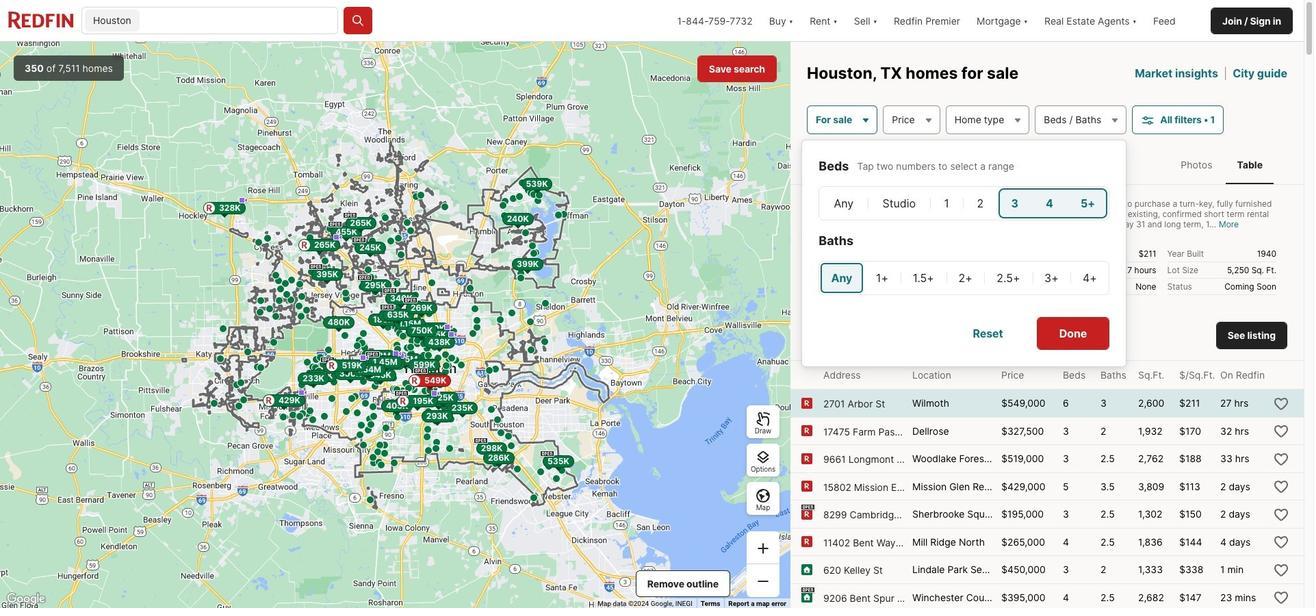 Task type: describe. For each thing, give the bounding box(es) containing it.
toggle search results table view tab
[[1227, 148, 1275, 182]]

toggle search results photos view tab
[[1171, 148, 1224, 182]]



Task type: locate. For each thing, give the bounding box(es) containing it.
menu
[[802, 140, 1127, 367]]

map region
[[0, 42, 791, 608]]

None search field
[[142, 8, 338, 35]]

cell
[[821, 188, 867, 218], [870, 188, 930, 218], [932, 188, 962, 218], [965, 188, 997, 218], [1000, 188, 1033, 218], [1033, 188, 1068, 218], [1068, 188, 1108, 218], [821, 263, 863, 293], [866, 263, 900, 293], [902, 263, 946, 293], [949, 263, 984, 293], [986, 263, 1032, 293], [1035, 263, 1070, 293], [1073, 263, 1108, 293]]

submit search image
[[351, 14, 365, 27]]

number of bathrooms row
[[819, 261, 1110, 295]]

number of bedrooms row
[[819, 186, 1110, 220]]

google image
[[3, 590, 49, 608]]

tab list
[[1157, 145, 1288, 184]]



Task type: vqa. For each thing, say whether or not it's contained in the screenshot.
tab list
yes



